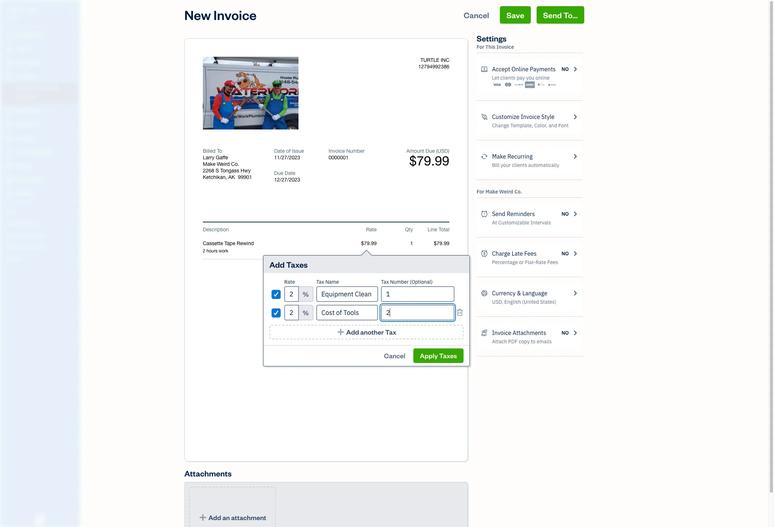 Task type: describe. For each thing, give the bounding box(es) containing it.
settings for this invoice
[[477, 33, 514, 50]]

gaffe
[[216, 155, 228, 160]]

hwy
[[241, 168, 251, 174]]

billed
[[203, 148, 216, 154]]

due inside due date 12/27/2023
[[274, 170, 283, 176]]

turtle inc owner
[[6, 7, 38, 20]]

bill
[[492, 162, 500, 168]]

tax inside button
[[385, 328, 397, 336]]

style
[[542, 113, 555, 120]]

send for send to...
[[543, 10, 562, 20]]

name
[[326, 279, 339, 285]]

discover image
[[514, 81, 524, 88]]

make recurring
[[492, 153, 533, 160]]

subtotal
[[386, 291, 405, 296]]

project image
[[5, 135, 13, 142]]

apply taxes
[[420, 351, 457, 360]]

billed to
[[203, 148, 222, 154]]

issue
[[292, 148, 304, 154]]

99901
[[238, 174, 252, 180]]

apps image
[[5, 209, 78, 215]]

0 vertical spatial date
[[274, 148, 285, 154]]

rate for line total
[[366, 227, 377, 232]]

inc for turtle inc 12794992386
[[441, 57, 450, 63]]

tax name text field for tax number text box corresponding to tax rate (percentage) text field corresponding to check icon
[[316, 286, 378, 302]]

reminders
[[507, 210, 535, 218]]

online
[[536, 75, 550, 81]]

automatically
[[529, 162, 560, 168]]

qty
[[405, 227, 413, 232]]

report image
[[5, 190, 13, 198]]

(optional)
[[410, 279, 433, 285]]

amount inside total amount paid
[[376, 327, 394, 333]]

2268
[[203, 168, 214, 174]]

mastercard image
[[503, 81, 513, 88]]

1 vertical spatial co.
[[515, 188, 522, 195]]

percentage
[[492, 259, 518, 266]]

co. inside larry gaffe make weird co. 2268 s tongass hwy ketchikan, ak  99901
[[231, 161, 239, 167]]

number for tax
[[390, 279, 409, 285]]

team members image
[[5, 220, 78, 226]]

tax for tax name
[[316, 279, 324, 285]]

invoice number
[[329, 148, 365, 154]]

freshbooks image
[[34, 515, 46, 524]]

amount due usd )
[[362, 347, 405, 352]]

percentage or flat-rate fees
[[492, 259, 558, 266]]

onlinesales image
[[481, 65, 488, 73]]

currencyandlanguage image
[[481, 289, 488, 298]]

12794992386
[[418, 64, 450, 69]]

add an attachment
[[208, 513, 266, 522]]

) inside amount due ( usd ) $79.99
[[448, 148, 450, 154]]

color,
[[535, 122, 548, 129]]

owner
[[6, 15, 19, 20]]

accept
[[492, 65, 510, 73]]

recurring
[[508, 153, 533, 160]]

customizable
[[499, 219, 530, 226]]

Enter an Invoice # text field
[[329, 155, 349, 160]]

template,
[[511, 122, 533, 129]]

12/27/2023
[[274, 177, 300, 183]]

tax for tax
[[398, 305, 405, 311]]

attachment
[[231, 513, 266, 522]]

line total
[[428, 227, 450, 232]]

1 vertical spatial clients
[[512, 162, 527, 168]]

tax for tax number (optional)
[[381, 279, 389, 285]]

chevronright image for language
[[572, 289, 579, 298]]

Issue date in MM/DD/YYYY format text field
[[274, 155, 318, 160]]

Line Total (USD) text field
[[434, 240, 450, 246]]

chevronright image for invoice attachments
[[572, 328, 579, 337]]

bill your clients automatically
[[492, 162, 560, 168]]

0 vertical spatial clients
[[501, 75, 516, 81]]

for inside settings for this invoice
[[477, 44, 485, 50]]

cancel button for apply taxes
[[378, 348, 412, 363]]

latereminders image
[[481, 210, 488, 218]]

to
[[531, 338, 536, 345]]

you
[[526, 75, 535, 81]]

let clients pay you online
[[492, 75, 550, 81]]

send to...
[[543, 10, 578, 20]]

currency
[[492, 290, 516, 297]]

(
[[436, 148, 438, 154]]

delete tax image
[[456, 308, 464, 317]]

paid
[[395, 327, 405, 333]]

check image
[[273, 291, 280, 298]]

date of issue
[[274, 148, 304, 154]]

emails
[[537, 338, 552, 345]]

customize invoice style
[[492, 113, 555, 120]]

1 0.00 from the top
[[440, 305, 450, 311]]

add for add another tax
[[346, 328, 359, 336]]

Enter an Item Name text field
[[203, 240, 340, 247]]

dashboard image
[[5, 32, 13, 39]]

send reminders
[[492, 210, 535, 218]]

make inside larry gaffe make weird co. 2268 s tongass hwy ketchikan, ak  99901
[[203, 161, 216, 167]]

settings
[[477, 33, 507, 43]]

apple pay image
[[536, 81, 546, 88]]

(united
[[522, 299, 539, 305]]

save button
[[500, 6, 531, 24]]

font
[[559, 122, 569, 129]]

larry
[[203, 155, 214, 160]]

change template, color, and font
[[492, 122, 569, 129]]

at
[[492, 219, 497, 226]]

change
[[492, 122, 509, 129]]

0 vertical spatial attachments
[[513, 329, 546, 336]]

charge
[[492, 250, 511, 257]]

tax name text field for check image's tax rate (percentage) text field's tax number text box
[[316, 305, 378, 320]]

attach
[[492, 338, 507, 345]]

chevronright image for send reminders
[[572, 210, 579, 218]]

add another tax
[[346, 328, 397, 336]]

add for add an attachment
[[208, 513, 221, 522]]

due for amount due ( usd ) $79.99
[[426, 148, 435, 154]]

latefees image
[[481, 249, 488, 258]]

turtle for turtle inc 12794992386
[[421, 57, 440, 63]]

invoice inside settings for this invoice
[[497, 44, 514, 50]]

currency & language
[[492, 290, 548, 297]]

chevronright image for accept online payments
[[572, 65, 579, 73]]

and
[[549, 122, 557, 129]]

add an attachment button
[[189, 487, 276, 527]]

copy
[[519, 338, 530, 345]]

to
[[217, 148, 222, 154]]

plus image
[[199, 514, 207, 521]]

new
[[184, 6, 211, 23]]

79.99 0.00
[[437, 319, 450, 332]]

Enter an Item Description text field
[[203, 248, 340, 254]]

main element
[[0, 0, 98, 527]]

due date 12/27/2023
[[274, 170, 300, 183]]

of
[[286, 148, 291, 154]]



Task type: locate. For each thing, give the bounding box(es) containing it.
flat-
[[525, 259, 536, 266]]

cancel button down paid
[[378, 348, 412, 363]]

0.00 left delete tax icon
[[440, 305, 450, 311]]

amount left paid
[[376, 327, 394, 333]]

1 horizontal spatial taxes
[[439, 351, 457, 360]]

add inside button
[[346, 328, 359, 336]]

rate
[[366, 227, 377, 232], [536, 259, 546, 266], [284, 279, 295, 285]]

2 chevronright image from the top
[[572, 152, 579, 161]]

1 vertical spatial date
[[285, 170, 296, 176]]

1 vertical spatial chevronright image
[[572, 289, 579, 298]]

1 horizontal spatial fees
[[548, 259, 558, 266]]

make up bill on the right of page
[[492, 153, 506, 160]]

0 vertical spatial inc
[[28, 7, 38, 14]]

cancel for apply taxes
[[384, 351, 405, 360]]

1 no from the top
[[562, 66, 569, 72]]

states)
[[540, 299, 557, 305]]

0 vertical spatial total
[[439, 227, 450, 232]]

add left an
[[208, 513, 221, 522]]

taxes right apply
[[439, 351, 457, 360]]

0 vertical spatial weird
[[217, 161, 230, 167]]

due inside amount due ( usd ) $79.99
[[426, 148, 435, 154]]

weird up send reminders at the top of page
[[500, 188, 514, 195]]

1 vertical spatial for
[[477, 188, 485, 195]]

turtle
[[6, 7, 27, 14], [421, 57, 440, 63]]

1 horizontal spatial co.
[[515, 188, 522, 195]]

plus image
[[337, 328, 345, 336]]

tax name text field up plus image
[[316, 305, 378, 320]]

send left to...
[[543, 10, 562, 20]]

amount inside amount due ( usd ) $79.99
[[407, 148, 424, 154]]

payments
[[530, 65, 556, 73]]

1 for from the top
[[477, 44, 485, 50]]

2 tax name text field from the top
[[316, 305, 378, 320]]

due down another
[[382, 347, 391, 352]]

weird inside larry gaffe make weird co. 2268 s tongass hwy ketchikan, ak  99901
[[217, 161, 230, 167]]

1 vertical spatial total
[[395, 319, 405, 325]]

send for send reminders
[[492, 210, 506, 218]]

visa image
[[492, 81, 502, 88]]

1 79.99 from the top
[[437, 291, 450, 296]]

1 horizontal spatial cancel
[[464, 10, 489, 20]]

0 horizontal spatial send
[[492, 210, 506, 218]]

line
[[428, 227, 437, 232]]

check image
[[273, 309, 280, 316]]

1 vertical spatial usd
[[393, 347, 404, 352]]

amount left (
[[407, 148, 424, 154]]

2 no from the top
[[562, 211, 569, 217]]

attachments
[[513, 329, 546, 336], [184, 468, 232, 478]]

1 vertical spatial rate
[[536, 259, 546, 266]]

due up 12/27/2023
[[274, 170, 283, 176]]

2 vertical spatial due
[[382, 347, 391, 352]]

inc
[[28, 7, 38, 14], [441, 57, 450, 63]]

customize
[[492, 113, 520, 120]]

another
[[360, 328, 384, 336]]

amount for amount due ( usd ) $79.99
[[407, 148, 424, 154]]

date
[[274, 148, 285, 154], [285, 170, 296, 176]]

rate up the item rate (usd) 'text field'
[[366, 227, 377, 232]]

add for add taxes
[[270, 259, 285, 270]]

1 vertical spatial 79.99
[[437, 319, 450, 325]]

0 vertical spatial tax name text field
[[316, 286, 378, 302]]

apply taxes button
[[414, 348, 464, 363]]

tax rate (percentage) text field for check image
[[284, 305, 299, 320]]

weird down gaffe in the left top of the page
[[217, 161, 230, 167]]

79.99 for 79.99
[[437, 291, 450, 296]]

fees up flat-
[[525, 250, 537, 257]]

bank image
[[547, 81, 557, 88]]

cancel button for save
[[457, 6, 496, 24]]

bank connections image
[[5, 244, 78, 250]]

inc inside turtle inc owner
[[28, 7, 38, 14]]

1 vertical spatial 0.00
[[440, 326, 450, 332]]

1 vertical spatial send
[[492, 210, 506, 218]]

0 vertical spatial tax rate (percentage) text field
[[284, 286, 299, 302]]

1 tax number text field from the top
[[381, 286, 455, 302]]

taxes inside apply taxes button
[[439, 351, 457, 360]]

taxes for add taxes
[[286, 259, 308, 270]]

inc for turtle inc owner
[[28, 7, 38, 14]]

number
[[346, 148, 365, 154], [390, 279, 409, 285]]

accept online payments
[[492, 65, 556, 73]]

invoices image
[[481, 328, 488, 337]]

0 horizontal spatial weird
[[217, 161, 230, 167]]

turtle inside turtle inc 12794992386
[[421, 57, 440, 63]]

no for send reminders
[[562, 211, 569, 217]]

date inside due date 12/27/2023
[[285, 170, 296, 176]]

rate down add taxes
[[284, 279, 295, 285]]

Tax name text field
[[316, 286, 378, 302], [316, 305, 378, 320]]

amount down 'add another tax'
[[362, 347, 380, 352]]

tongass
[[220, 168, 239, 174]]

0 vertical spatial add
[[270, 259, 285, 270]]

refresh image
[[481, 152, 488, 161]]

0 vertical spatial due
[[426, 148, 435, 154]]

language
[[523, 290, 548, 297]]

1 vertical spatial cancel button
[[378, 348, 412, 363]]

client image
[[5, 45, 13, 53]]

1 chevronright image from the top
[[572, 112, 579, 121]]

amount
[[407, 148, 424, 154], [376, 327, 394, 333], [362, 347, 380, 352]]

2 vertical spatial rate
[[284, 279, 295, 285]]

add down the enter an item description text box
[[270, 259, 285, 270]]

due left (
[[426, 148, 435, 154]]

1 tax rate (percentage) text field from the top
[[284, 286, 299, 302]]

0 vertical spatial usd
[[438, 148, 448, 154]]

tax right another
[[385, 328, 397, 336]]

expense image
[[5, 121, 13, 128]]

1 vertical spatial make
[[203, 161, 216, 167]]

estimate image
[[5, 59, 13, 67]]

0 vertical spatial cancel
[[464, 10, 489, 20]]

pay
[[517, 75, 525, 81]]

rate for tax number (optional)
[[284, 279, 295, 285]]

invoice attachments
[[492, 329, 546, 336]]

total right line
[[439, 227, 450, 232]]

1 chevronright image from the top
[[572, 65, 579, 73]]

tax rate (percentage) text field right check image
[[284, 305, 299, 320]]

1 horizontal spatial due
[[382, 347, 391, 352]]

co. up tongass
[[231, 161, 239, 167]]

1 vertical spatial $79.99
[[434, 347, 450, 352]]

1 vertical spatial amount
[[376, 327, 394, 333]]

0.00 inside 79.99 0.00
[[440, 326, 450, 332]]

79.99 up 79.99 0.00
[[437, 291, 450, 296]]

0 vertical spatial fees
[[525, 250, 537, 257]]

clients down recurring
[[512, 162, 527, 168]]

chevronright image for style
[[572, 112, 579, 121]]

fees
[[525, 250, 537, 257], [548, 259, 558, 266]]

new invoice
[[184, 6, 257, 23]]

tax left name
[[316, 279, 324, 285]]

Tax number text field
[[381, 286, 455, 302], [381, 305, 455, 320]]

0 vertical spatial 79.99
[[437, 291, 450, 296]]

1 vertical spatial fees
[[548, 259, 558, 266]]

chevronright image for charge late fees
[[572, 249, 579, 258]]

$79.99
[[410, 153, 450, 168], [434, 347, 450, 352]]

make down the larry
[[203, 161, 216, 167]]

0 vertical spatial cancel button
[[457, 6, 496, 24]]

no for invoice attachments
[[562, 330, 569, 336]]

12/27/2023 button
[[274, 176, 318, 183]]

taxes
[[286, 259, 308, 270], [439, 351, 457, 360]]

4 no from the top
[[562, 330, 569, 336]]

Item Rate (USD) text field
[[361, 240, 377, 246]]

1 horizontal spatial inc
[[441, 57, 450, 63]]

2 chevronright image from the top
[[572, 289, 579, 298]]

rate right or
[[536, 259, 546, 266]]

0 horizontal spatial co.
[[231, 161, 239, 167]]

0 horizontal spatial inc
[[28, 7, 38, 14]]

0 vertical spatial taxes
[[286, 259, 308, 270]]

)
[[448, 148, 450, 154], [404, 347, 405, 352]]

cancel
[[464, 10, 489, 20], [384, 351, 405, 360]]

turtle for turtle inc owner
[[6, 7, 27, 14]]

usd, english (united states)
[[492, 299, 557, 305]]

let
[[492, 75, 499, 81]]

no for accept online payments
[[562, 66, 569, 72]]

taxes down the enter an item description text box
[[286, 259, 308, 270]]

&
[[517, 290, 521, 297]]

items and services image
[[5, 232, 78, 238]]

cancel button up settings
[[457, 6, 496, 24]]

add another tax button
[[270, 325, 464, 339]]

0 vertical spatial turtle
[[6, 7, 27, 14]]

0 horizontal spatial cancel button
[[378, 348, 412, 363]]

5 chevronright image from the top
[[572, 328, 579, 337]]

) right (
[[448, 148, 450, 154]]

or
[[519, 259, 524, 266]]

send up at
[[492, 210, 506, 218]]

1 vertical spatial inc
[[441, 57, 450, 63]]

tax number text field for tax rate (percentage) text field corresponding to check icon
[[381, 286, 455, 302]]

attach pdf copy to emails
[[492, 338, 552, 345]]

usd inside amount due ( usd ) $79.99
[[438, 148, 448, 154]]

0 vertical spatial number
[[346, 148, 365, 154]]

$79.99 inside amount due ( usd ) $79.99
[[410, 153, 450, 168]]

2 horizontal spatial add
[[346, 328, 359, 336]]

chevronright image
[[572, 112, 579, 121], [572, 289, 579, 298]]

english
[[505, 299, 521, 305]]

intervals
[[531, 219, 551, 226]]

0 vertical spatial tax number text field
[[381, 286, 455, 302]]

tax rate (percentage) text field for check icon
[[284, 286, 299, 302]]

tax number (optional)
[[381, 279, 433, 285]]

amount for amount due usd )
[[362, 347, 380, 352]]

delete
[[234, 90, 251, 97]]

larry gaffe make weird co. 2268 s tongass hwy ketchikan, ak  99901
[[203, 155, 252, 180]]

apply
[[420, 351, 438, 360]]

2 0.00 from the top
[[440, 326, 450, 332]]

2 vertical spatial amount
[[362, 347, 380, 352]]

0 horizontal spatial usd
[[393, 347, 404, 352]]

pdf
[[508, 338, 518, 345]]

settings image
[[5, 255, 78, 261]]

2 horizontal spatial rate
[[536, 259, 546, 266]]

cancel up settings
[[464, 10, 489, 20]]

1 vertical spatial turtle
[[421, 57, 440, 63]]

total
[[439, 227, 450, 232], [395, 319, 405, 325]]

co. up reminders
[[515, 188, 522, 195]]

to...
[[564, 10, 578, 20]]

2 tax number text field from the top
[[381, 305, 455, 320]]

total inside total amount paid
[[395, 319, 405, 325]]

fees right flat-
[[548, 259, 558, 266]]

chart image
[[5, 176, 13, 184]]

0 vertical spatial chevronright image
[[572, 112, 579, 121]]

this
[[486, 44, 496, 50]]

send to... button
[[537, 6, 585, 24]]

1 horizontal spatial add
[[270, 259, 285, 270]]

date left of
[[274, 148, 285, 154]]

0 vertical spatial 0.00
[[440, 305, 450, 311]]

clients
[[501, 75, 516, 81], [512, 162, 527, 168]]

1 vertical spatial attachments
[[184, 468, 232, 478]]

1 horizontal spatial usd
[[438, 148, 448, 154]]

1 tax name text field from the top
[[316, 286, 378, 302]]

timer image
[[5, 149, 13, 156]]

number up the 'subtotal' on the bottom of page
[[390, 279, 409, 285]]

date up 12/27/2023
[[285, 170, 296, 176]]

make
[[492, 153, 506, 160], [203, 161, 216, 167], [486, 188, 498, 195]]

2 tax rate (percentage) text field from the top
[[284, 305, 299, 320]]

for make weird co.
[[477, 188, 522, 195]]

delete image
[[234, 90, 269, 97]]

2 vertical spatial make
[[486, 188, 498, 195]]

2 79.99 from the top
[[437, 319, 450, 325]]

1 horizontal spatial send
[[543, 10, 562, 20]]

payment image
[[5, 107, 13, 115]]

number for invoice
[[346, 148, 365, 154]]

0 horizontal spatial taxes
[[286, 259, 308, 270]]

0 vertical spatial co.
[[231, 161, 239, 167]]

4 chevronright image from the top
[[572, 249, 579, 258]]

79.99 up apply taxes
[[437, 319, 450, 325]]

1 horizontal spatial turtle
[[421, 57, 440, 63]]

1 vertical spatial due
[[274, 170, 283, 176]]

due
[[426, 148, 435, 154], [274, 170, 283, 176], [382, 347, 391, 352]]

late
[[512, 250, 523, 257]]

chevronright image
[[572, 65, 579, 73], [572, 152, 579, 161], [572, 210, 579, 218], [572, 249, 579, 258], [572, 328, 579, 337]]

1 horizontal spatial cancel button
[[457, 6, 496, 24]]

2 horizontal spatial due
[[426, 148, 435, 154]]

an
[[222, 513, 230, 522]]

0.00
[[440, 305, 450, 311], [440, 326, 450, 332]]

0 vertical spatial make
[[492, 153, 506, 160]]

tax number text field down '(optional)'
[[381, 286, 455, 302]]

0 horizontal spatial add
[[208, 513, 221, 522]]

invoice image
[[5, 73, 13, 80]]

1 vertical spatial number
[[390, 279, 409, 285]]

79.99 for 79.99 0.00
[[437, 319, 450, 325]]

tax rate (percentage) text field right check icon
[[284, 286, 299, 302]]

Tax Rate (Percentage) text field
[[284, 286, 299, 302], [284, 305, 299, 320]]

for left the this
[[477, 44, 485, 50]]

save
[[507, 10, 525, 20]]

79.99
[[437, 291, 450, 296], [437, 319, 450, 325]]

for up latereminders image
[[477, 188, 485, 195]]

add right plus image
[[346, 328, 359, 336]]

0 vertical spatial rate
[[366, 227, 377, 232]]

1 vertical spatial weird
[[500, 188, 514, 195]]

cancel down paid
[[384, 351, 405, 360]]

weird
[[217, 161, 230, 167], [500, 188, 514, 195]]

0 vertical spatial )
[[448, 148, 450, 154]]

1 vertical spatial tax name text field
[[316, 305, 378, 320]]

0 horizontal spatial attachments
[[184, 468, 232, 478]]

0 horizontal spatial due
[[274, 170, 283, 176]]

no for charge late fees
[[562, 250, 569, 257]]

total up paid
[[395, 319, 405, 325]]

image
[[253, 90, 269, 97]]

3 chevronright image from the top
[[572, 210, 579, 218]]

money image
[[5, 163, 13, 170]]

0 vertical spatial $79.99
[[410, 153, 450, 168]]

taxes for apply taxes
[[439, 351, 457, 360]]

0 horizontal spatial )
[[404, 347, 405, 352]]

tax number text field for check image's tax rate (percentage) text field
[[381, 305, 455, 320]]

add inside button
[[208, 513, 221, 522]]

turtle up 12794992386 on the top right
[[421, 57, 440, 63]]

1 horizontal spatial attachments
[[513, 329, 546, 336]]

tax up the 'subtotal' on the bottom of page
[[381, 279, 389, 285]]

paintbrush image
[[481, 112, 488, 121]]

turtle inside turtle inc owner
[[6, 7, 27, 14]]

1 horizontal spatial weird
[[500, 188, 514, 195]]

send
[[543, 10, 562, 20], [492, 210, 506, 218]]

1 vertical spatial )
[[404, 347, 405, 352]]

0 horizontal spatial turtle
[[6, 7, 27, 14]]

at customizable intervals
[[492, 219, 551, 226]]

1 vertical spatial tax number text field
[[381, 305, 455, 320]]

cancel button
[[457, 6, 496, 24], [378, 348, 412, 363]]

inc inside turtle inc 12794992386
[[441, 57, 450, 63]]

tax down the 'subtotal' on the bottom of page
[[398, 305, 405, 311]]

2 for from the top
[[477, 188, 485, 195]]

1 vertical spatial taxes
[[439, 351, 457, 360]]

charge late fees
[[492, 250, 537, 257]]

2 vertical spatial add
[[208, 513, 221, 522]]

make up latereminders image
[[486, 188, 498, 195]]

0 horizontal spatial fees
[[525, 250, 537, 257]]

0 vertical spatial amount
[[407, 148, 424, 154]]

Item Quantity text field
[[403, 240, 413, 246]]

0 horizontal spatial cancel
[[384, 351, 405, 360]]

0 vertical spatial for
[[477, 44, 485, 50]]

0 horizontal spatial total
[[395, 319, 405, 325]]

1 vertical spatial add
[[346, 328, 359, 336]]

s
[[216, 168, 219, 174]]

1 vertical spatial cancel
[[384, 351, 405, 360]]

0.00 up apply taxes
[[440, 326, 450, 332]]

description
[[203, 227, 229, 232]]

send inside send to... button
[[543, 10, 562, 20]]

1 horizontal spatial total
[[439, 227, 450, 232]]

due for amount due usd )
[[382, 347, 391, 352]]

number up 'enter an invoice #' text field
[[346, 148, 365, 154]]

0 horizontal spatial rate
[[284, 279, 295, 285]]

your
[[501, 162, 511, 168]]

ketchikan,
[[203, 174, 227, 180]]

1 horizontal spatial rate
[[366, 227, 377, 232]]

online
[[512, 65, 529, 73]]

0 horizontal spatial number
[[346, 148, 365, 154]]

1 vertical spatial tax rate (percentage) text field
[[284, 305, 299, 320]]

tax number text field up paid
[[381, 305, 455, 320]]

add taxes
[[270, 259, 308, 270]]

1 horizontal spatial number
[[390, 279, 409, 285]]

tax name text field down name
[[316, 286, 378, 302]]

0 vertical spatial send
[[543, 10, 562, 20]]

) down paid
[[404, 347, 405, 352]]

american express image
[[525, 81, 535, 88]]

usd,
[[492, 299, 503, 305]]

clients down the accept
[[501, 75, 516, 81]]

3 no from the top
[[562, 250, 569, 257]]

1 horizontal spatial )
[[448, 148, 450, 154]]

turtle up owner
[[6, 7, 27, 14]]

cancel for save
[[464, 10, 489, 20]]



Task type: vqa. For each thing, say whether or not it's contained in the screenshot.
right )
yes



